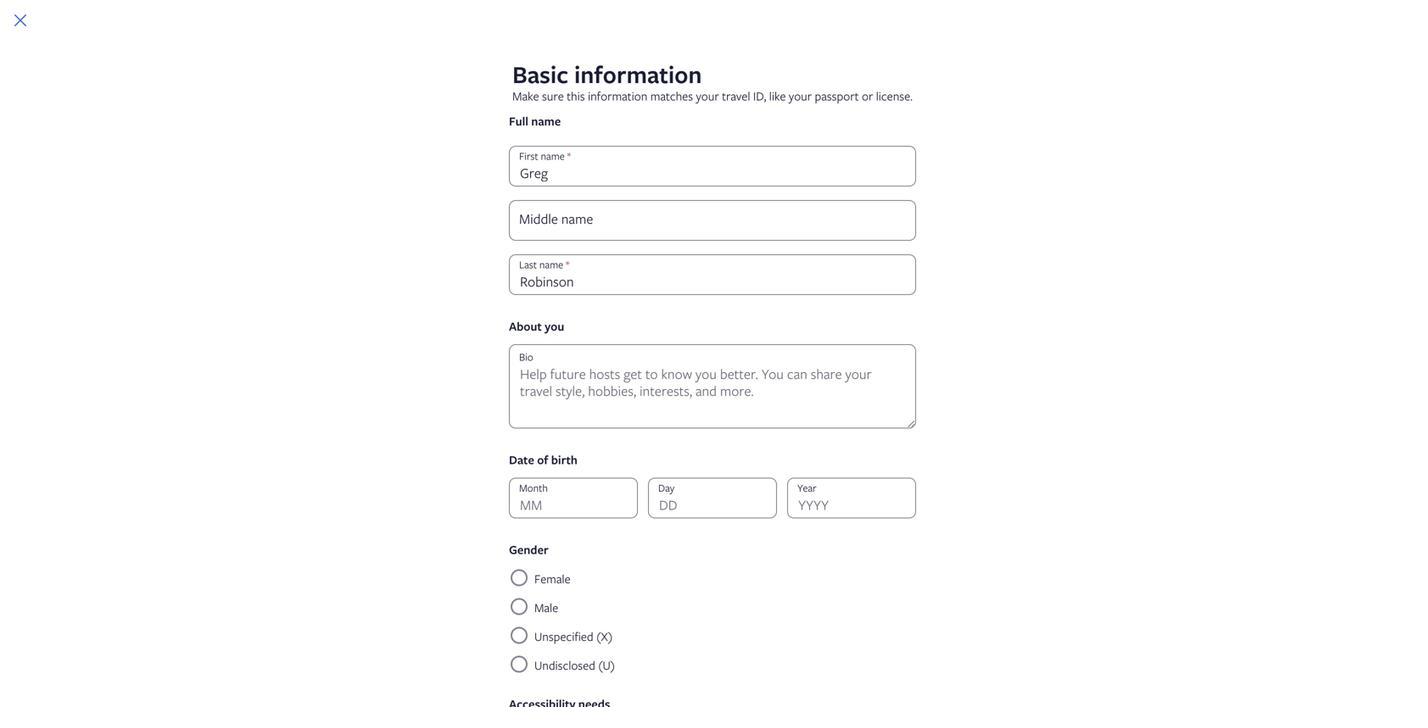 Task type: locate. For each thing, give the bounding box(es) containing it.
provided
[[905, 78, 950, 94], [565, 115, 610, 131], [565, 152, 610, 168], [565, 286, 610, 303], [565, 324, 610, 340]]

about left you
[[509, 319, 542, 335]]

gender inside basic information dialog
[[509, 542, 549, 558]]

this inside contact receive account activity alerts and trip updates by sharing this information.
[[837, 242, 856, 258]]

0 vertical spatial date
[[543, 100, 568, 116]]

this inside basic information make sure this information matches your travel id, like your passport or license.
[[567, 88, 585, 104]]

None text field
[[509, 200, 916, 241], [509, 255, 916, 295], [509, 200, 916, 241], [509, 255, 916, 295]]

provided up emergency
[[565, 286, 610, 303]]

receive
[[543, 242, 581, 258]]

undisclosed (u)
[[535, 658, 615, 674]]

1 horizontal spatial your
[[789, 88, 812, 104]]

MM telephone field
[[509, 478, 638, 519]]

trip
[[719, 242, 737, 258]]

1 horizontal spatial birth
[[585, 100, 612, 116]]

0 vertical spatial about
[[509, 319, 542, 335]]

about
[[509, 319, 542, 335], [523, 616, 550, 630]]

1 vertical spatial gender
[[509, 542, 549, 558]]

of up mm telephone field
[[537, 452, 549, 468]]

gender right or
[[882, 100, 922, 116]]

list containing about
[[523, 610, 909, 708]]

1 horizontal spatial of
[[571, 100, 582, 116]]

not inside email robinsongreg175@gmail.com emergency contact not provided
[[543, 324, 562, 340]]

date down greg
[[543, 100, 568, 116]]

make
[[513, 88, 539, 104]]

provided inside email robinsongreg175@gmail.com emergency contact not provided
[[565, 324, 610, 340]]

basic information dialog
[[0, 0, 1426, 708]]

0 vertical spatial of
[[571, 100, 582, 116]]

mobile
[[543, 271, 580, 287]]

birth up mm telephone field
[[551, 452, 578, 468]]

information
[[574, 58, 702, 91], [588, 88, 648, 104]]

1 horizontal spatial date
[[543, 100, 568, 116]]

emergency
[[543, 308, 603, 325]]

about you
[[509, 319, 565, 335]]

not up emergency
[[543, 286, 562, 303]]

date
[[543, 100, 568, 116], [509, 452, 534, 468]]

about inside basic information dialog
[[509, 319, 542, 335]]

0 vertical spatial this
[[567, 88, 585, 104]]

date inside "not provided date of birth not provided"
[[543, 100, 568, 116]]

None text field
[[509, 146, 916, 187]]

0 horizontal spatial gender
[[509, 542, 549, 558]]

accessibility
[[543, 137, 610, 153]]

0 horizontal spatial your
[[696, 88, 719, 104]]

1 vertical spatial of
[[537, 452, 549, 468]]

email robinsongreg175@gmail.com emergency contact not provided
[[543, 271, 1031, 340]]

1 vertical spatial birth
[[551, 452, 578, 468]]

contact receive account activity alerts and trip updates by sharing this information.
[[543, 206, 920, 258]]

by
[[783, 242, 795, 258]]

accessibility needs not provided
[[543, 137, 644, 168]]

not down mobile
[[543, 324, 562, 340]]

not down 'name'
[[543, 152, 562, 168]]

not down the sure
[[543, 115, 562, 131]]

this
[[567, 88, 585, 104], [837, 242, 856, 258]]

basic
[[513, 58, 569, 91]]

name greg robinson
[[543, 62, 618, 94]]

not
[[882, 78, 902, 94], [543, 115, 562, 131], [543, 152, 562, 168], [543, 286, 562, 303], [543, 324, 562, 340]]

male
[[535, 600, 558, 616]]

gender up the female
[[509, 542, 549, 558]]

gender
[[882, 100, 922, 116], [509, 542, 549, 558]]

sharing
[[798, 242, 834, 258]]

like
[[769, 88, 786, 104]]

date up mm telephone field
[[509, 452, 534, 468]]

your right "like"
[[789, 88, 812, 104]]

date inside basic information dialog
[[509, 452, 534, 468]]

passport
[[815, 88, 859, 104]]

YYYY telephone field
[[787, 478, 916, 519]]

unspecified (x)
[[535, 629, 613, 645]]

about inside list
[[523, 616, 550, 630]]

1 vertical spatial about
[[523, 616, 550, 630]]

provided left needs in the top of the page
[[565, 152, 610, 168]]

provided up accessibility
[[565, 115, 610, 131]]

0 horizontal spatial of
[[537, 452, 549, 468]]

1 horizontal spatial this
[[837, 242, 856, 258]]

0 horizontal spatial birth
[[551, 452, 578, 468]]

(x)
[[597, 629, 613, 645]]

careers
[[523, 644, 557, 658]]

female
[[535, 571, 571, 587]]

provided right you
[[565, 324, 610, 340]]

2 list from the left
[[523, 610, 909, 708]]

this right sharing
[[837, 242, 856, 258]]

list item
[[204, 581, 516, 708]]

list item inside company list
[[204, 581, 516, 708]]

birth inside basic information dialog
[[551, 452, 578, 468]]

your left travel
[[696, 88, 719, 104]]

birth down robinson
[[585, 100, 612, 116]]

0 horizontal spatial this
[[567, 88, 585, 104]]

about for about link
[[523, 616, 550, 630]]

your
[[696, 88, 719, 104], [789, 88, 812, 104]]

affiliates
[[523, 671, 561, 685]]

full
[[509, 113, 529, 129]]

matches
[[651, 88, 693, 104]]

1 horizontal spatial list
[[523, 610, 909, 708]]

of inside basic information dialog
[[537, 452, 549, 468]]

0 vertical spatial birth
[[585, 100, 612, 116]]

id,
[[753, 88, 767, 104]]

0 vertical spatial gender
[[882, 100, 922, 116]]

about down "male"
[[523, 616, 550, 630]]

0 horizontal spatial date
[[509, 452, 534, 468]]

this right the sure
[[567, 88, 585, 104]]

company list
[[204, 534, 1235, 708]]

greg
[[543, 78, 567, 94]]

of
[[571, 100, 582, 116], [537, 452, 549, 468]]

birth
[[585, 100, 612, 116], [551, 452, 578, 468]]

1 list from the left
[[204, 610, 516, 708]]

1 vertical spatial date
[[509, 452, 534, 468]]

1 vertical spatial this
[[837, 242, 856, 258]]

0 horizontal spatial list
[[204, 610, 516, 708]]

list
[[204, 610, 516, 708], [523, 610, 909, 708]]

of right the sure
[[571, 100, 582, 116]]

list for company list item
[[523, 610, 909, 708]]



Task type: describe. For each thing, give the bounding box(es) containing it.
Help future hosts get to know you better. You can share your travel style, hobbies, interests, and more. text field
[[509, 345, 916, 429]]

close image
[[10, 10, 31, 31]]

mobile number not provided
[[543, 271, 625, 303]]

not inside accessibility needs not provided
[[543, 152, 562, 168]]

and
[[698, 242, 716, 258]]

not provided date of birth not provided
[[543, 78, 950, 131]]

robinson
[[570, 78, 618, 94]]

not inside mobile number not provided
[[543, 286, 562, 303]]

birth inside "not provided date of birth not provided"
[[585, 100, 612, 116]]

basic information make sure this information matches your travel id, like your passport or license.
[[513, 58, 913, 104]]

company
[[523, 588, 574, 604]]

(u)
[[598, 658, 615, 674]]

unspecified
[[535, 629, 594, 645]]

name
[[531, 113, 561, 129]]

provided right or
[[905, 78, 950, 94]]

travel
[[722, 88, 750, 104]]

of inside "not provided date of birth not provided"
[[571, 100, 582, 116]]

date of birth
[[509, 452, 578, 468]]

number
[[582, 271, 625, 287]]

2 your from the left
[[789, 88, 812, 104]]

provided inside mobile number not provided
[[565, 286, 610, 303]]

activity
[[628, 242, 664, 258]]

information.
[[858, 242, 920, 258]]

none text field inside basic information dialog
[[509, 146, 916, 187]]

license.
[[876, 88, 913, 104]]

careers link
[[523, 644, 909, 658]]

DD telephone field
[[648, 478, 777, 519]]

contact
[[606, 308, 647, 325]]

contact
[[543, 206, 628, 238]]

provided inside accessibility needs not provided
[[565, 152, 610, 168]]

undisclosed
[[535, 658, 596, 674]]

or
[[862, 88, 873, 104]]

not right or
[[882, 78, 902, 94]]

name
[[543, 62, 575, 78]]

1 your from the left
[[696, 88, 719, 104]]

you
[[545, 319, 565, 335]]

needs
[[612, 137, 644, 153]]

full name
[[509, 113, 561, 129]]

robinsongreg175@gmail.com
[[882, 286, 1031, 303]]

list for list item in the company list
[[204, 610, 516, 708]]

email
[[882, 271, 912, 287]]

affiliates link
[[523, 671, 909, 685]]

about for about you
[[509, 319, 542, 335]]

about link
[[523, 616, 909, 630]]

updates
[[740, 242, 780, 258]]

account
[[584, 242, 625, 258]]

sure
[[542, 88, 564, 104]]

alerts
[[667, 242, 695, 258]]

1 horizontal spatial gender
[[882, 100, 922, 116]]

company list item
[[523, 581, 909, 708]]



Task type: vqa. For each thing, say whether or not it's contained in the screenshot.
Greg
yes



